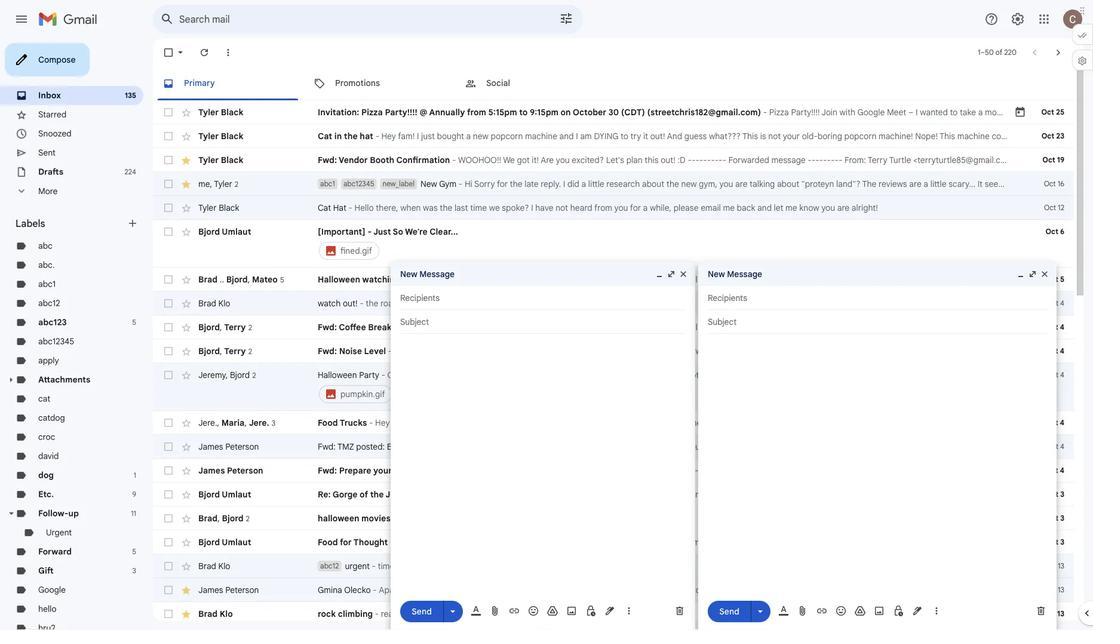 Task type: locate. For each thing, give the bounding box(es) containing it.
support image
[[985, 12, 999, 26]]

2 minimize image from the left
[[1016, 270, 1026, 279]]

1 insert signature image from the left
[[604, 605, 616, 617]]

1 babki from the left
[[706, 585, 727, 595]]

2 tyler black from the top
[[198, 131, 243, 141]]

2 machine from the left
[[958, 131, 990, 141]]

0 horizontal spatial gmina
[[318, 585, 342, 595]]

3 fwd: from the top
[[318, 346, 337, 356]]

oct
[[1042, 108, 1055, 117], [1042, 132, 1055, 141], [1060, 155, 1074, 165], [1043, 156, 1056, 165], [1044, 180, 1056, 189], [1045, 203, 1057, 212], [1046, 227, 1059, 236], [1046, 275, 1059, 284], [1047, 299, 1059, 308], [1046, 323, 1059, 332], [1046, 347, 1059, 356], [422, 370, 435, 380], [1047, 371, 1059, 380], [1046, 419, 1059, 428], [1047, 443, 1059, 451], [1046, 466, 1059, 475], [1046, 490, 1059, 499], [1046, 514, 1059, 523], [1046, 538, 1059, 547]]

re: gorge of the jungle
[[318, 489, 413, 500]]

little left break.
[[544, 322, 560, 333]]

oct 4 down <millerjeremy50
[[1047, 443, 1065, 451]]

gift
[[38, 566, 54, 576]]

from right come
[[458, 489, 476, 500]]

cell containing halloween party
[[318, 369, 1094, 405]]

abc12345 inside labels navigation
[[38, 336, 74, 347]]

halloween down noise
[[318, 370, 357, 380]]

1 horizontal spatial place
[[869, 274, 890, 285]]

close image
[[1040, 270, 1050, 279]]

1 horizontal spatial olecko
[[525, 585, 551, 595]]

2 horizontal spatial mon,
[[997, 346, 1016, 356]]

Subject field
[[400, 316, 686, 328], [708, 316, 1048, 328]]

2 send button from the left
[[708, 601, 751, 623]]

brad klo for watch out!
[[198, 298, 230, 309]]

5 row from the top
[[153, 196, 1074, 220]]

0 horizontal spatial babki
[[706, 585, 727, 595]]

9:15pm
[[530, 107, 559, 117]]

annually
[[429, 107, 465, 117]]

insert link ‪(⌘k)‬ image
[[816, 605, 828, 617]]

are
[[541, 155, 554, 165]]

watch out! - the roads are slippery today
[[318, 298, 473, 309]]

to right seems
[[432, 322, 440, 333]]

abc1 inside row
[[320, 180, 335, 189]]

insert signature image
[[604, 605, 616, 617], [912, 605, 924, 617]]

oct 4 right 7,
[[1046, 347, 1065, 356]]

am right 10:24
[[946, 489, 958, 500]]

1 oct 3 from the top
[[1046, 490, 1065, 499]]

5
[[1061, 275, 1065, 284], [280, 275, 284, 284], [132, 318, 136, 327], [132, 548, 136, 557]]

2 brad from the top
[[198, 298, 216, 309]]

borawskie
[[919, 585, 958, 595]]

sent
[[38, 148, 56, 158]]

0 vertical spatial office
[[836, 370, 857, 380]]

them
[[862, 442, 882, 452]]

1 machine from the left
[[525, 131, 558, 141]]

snoozed
[[38, 128, 72, 139]]

on up them
[[863, 418, 874, 428]]

quiet right hell
[[793, 274, 814, 285]]

1 vertical spatial an
[[875, 537, 884, 548]]

1 taking from the left
[[512, 322, 535, 333]]

will right abyss
[[951, 537, 963, 548]]

piece
[[547, 346, 570, 356]]

abc12 link
[[38, 298, 60, 309]]

message down thinking
[[726, 346, 761, 356]]

your
[[783, 131, 800, 141], [520, 274, 537, 285], [1013, 370, 1030, 380], [374, 466, 392, 476]]

12 row from the top
[[153, 411, 1094, 435]]

fwd: for fwd: coffee break?
[[318, 322, 337, 333]]

1 our from the left
[[646, 322, 659, 333]]

hey left jeremy, at the left
[[375, 418, 390, 428]]

1 horizontal spatial abc1
[[320, 180, 335, 189]]

fwd: left tmz
[[318, 442, 336, 452]]

1 horizontal spatial subject field
[[708, 316, 1048, 328]]

cell up pop out icon
[[318, 226, 1015, 262]]

i up the 20
[[1092, 131, 1094, 141]]

from
[[477, 466, 496, 476]]

am right the 11:27
[[496, 370, 509, 380]]

truck right food
[[513, 418, 532, 428]]

oct down costume
[[1046, 419, 1059, 428]]

spoke?
[[502, 203, 529, 213]]

new inside row
[[421, 179, 437, 189]]

0 horizontal spatial am
[[496, 370, 509, 380]]

comes
[[992, 131, 1017, 141]]

"proteyn
[[802, 179, 834, 189]]

4 left (forme
[[1061, 443, 1065, 451]]

bjord umlaut for re: gorge of the jungle
[[198, 489, 251, 500]]

mon,
[[997, 346, 1016, 356], [876, 418, 895, 428], [845, 489, 863, 500]]

0 horizontal spatial 1
[[134, 471, 136, 480]]

0 vertical spatial mon,
[[997, 346, 1016, 356]]

0 horizontal spatial insert signature image
[[604, 605, 616, 617]]

email
[[701, 203, 721, 213]]

this left is
[[743, 131, 758, 141]]

your left suggestions
[[520, 274, 537, 285]]

1 for 1
[[134, 471, 136, 480]]

taking right been
[[512, 322, 535, 333]]

insert emoji ‪(⌘⇧2)‬ image
[[528, 605, 540, 617]]

0 horizontal spatial on
[[388, 370, 399, 380]]

sep 13 for apart from the town of olecko, gmina olecko contains the villages and settlements of babki gąseckie, babki oleckie, biała olecka, borawskie, borawskie małe, dąbrowskie, dąbrowskie-osie
[[1044, 586, 1065, 595]]

1 horizontal spatial jere.
[[249, 418, 269, 428]]

2 for row containing jeremy
[[252, 371, 256, 380]]

klo for rock climbing
[[220, 609, 233, 619]]

1 horizontal spatial message
[[727, 269, 763, 279]]

16
[[1058, 180, 1065, 189]]

3 for food for thought
[[1061, 538, 1065, 547]]

1 vertical spatial sep 13
[[1044, 586, 1065, 595]]

will
[[771, 370, 783, 380], [951, 537, 963, 548]]

we right everyone, on the bottom
[[757, 370, 769, 380]]

2 vertical spatial we
[[421, 489, 433, 500]]

on inside cell
[[923, 370, 933, 380]]

we left end
[[530, 489, 541, 500]]

plan
[[627, 155, 643, 165]]

the right call
[[665, 489, 678, 500]]

2 popcorn from the left
[[845, 131, 877, 141]]

0 vertical spatial hi
[[465, 179, 473, 189]]

2 month! from the left
[[661, 274, 688, 285]]

None checkbox
[[163, 47, 174, 59], [163, 130, 174, 142], [163, 154, 174, 166], [163, 178, 174, 190], [163, 202, 174, 214], [163, 345, 174, 357], [163, 369, 174, 381], [163, 417, 174, 429], [163, 537, 174, 549], [163, 561, 174, 572], [163, 47, 174, 59], [163, 130, 174, 142], [163, 154, 174, 166], [163, 178, 174, 190], [163, 202, 174, 214], [163, 345, 174, 357], [163, 369, 174, 381], [163, 417, 174, 429], [163, 537, 174, 549], [163, 561, 174, 572]]

1 horizontal spatial send button
[[708, 601, 751, 623]]

0 vertical spatial food
[[318, 418, 338, 428]]

wed,
[[401, 370, 420, 380]]

main menu image
[[14, 12, 29, 26]]

minimize image
[[655, 270, 665, 279], [1016, 270, 1026, 279]]

black for cat in the hat - hey fam! i just bought a new popcorn machine and i am dying to try it out! and guess what??? this is not your old-boring popcorn machine! nope! this machine comes with multifunction, i
[[221, 131, 243, 141]]

fwd: for fwd: noise level
[[318, 346, 337, 356]]

subject field up <sicritbjordd@gmail.com>
[[708, 316, 1048, 328]]

0 vertical spatial bjord umlaut
[[198, 226, 251, 237]]

0 vertical spatial on
[[388, 370, 399, 380]]

0 vertical spatial james peterson
[[198, 442, 259, 452]]

social tab
[[455, 67, 606, 100]]

0 horizontal spatial abc1
[[38, 279, 56, 290]]

16 row from the top
[[153, 507, 1074, 531]]

4 for 8th row from the bottom
[[1061, 443, 1065, 451]]

tyler black
[[198, 107, 243, 117], [198, 131, 243, 141], [198, 155, 243, 165], [198, 203, 239, 213]]

we left come
[[421, 489, 433, 500]]

3 tyler black from the top
[[198, 155, 243, 165]]

13 for gmina olecko - apart from the town of olecko, gmina olecko contains the villages and settlements of babki gąseckie, babki oleckie, biała olecka, borawskie, borawskie małe, dąbrowskie, dąbrowskie-osie
[[1058, 586, 1065, 595]]

you down research
[[615, 203, 628, 213]]

insert files using drive image
[[855, 605, 866, 617]]

1 vertical spatial mon,
[[876, 418, 895, 428]]

send for send back your suggestions for each day of the month! i'll start... drag me to hell a quiet place a quiet place 2
[[478, 274, 497, 285]]

little for fwd: coffee break? - seems to me we've all been taking a little break. thinking about our personal lives or thinking about keeping our jobs. breaks are good. it's not a bad idea taking a break every now and
[[544, 322, 560, 333]]

1 dark from the left
[[485, 489, 502, 500]]

month! left 'i'll'
[[661, 274, 688, 285]]

:d
[[678, 155, 686, 165]]

2 olecko from the left
[[525, 585, 551, 595]]

0 horizontal spatial abc12345
[[38, 336, 74, 347]]

1 horizontal spatial gmina
[[498, 585, 523, 595]]

jeremy inside cell
[[511, 370, 539, 380]]

new left 'drag' at the right of page
[[708, 269, 725, 279]]

2 vertical spatial james peterson
[[198, 585, 259, 595]]

fwd: vendor booth confirmation - woohoo!! we got it! are you excited? let's plan this out! :d ---------- forwarded message --------- from: terry turtle <terryturtle85@gmail.com> date: sun, oct 15, 20
[[318, 155, 1094, 165]]

he
[[627, 537, 636, 548]]

0 vertical spatial will
[[771, 370, 783, 380]]

send
[[478, 274, 497, 285], [412, 606, 432, 617], [720, 606, 740, 617]]

[important]
[[318, 226, 366, 237]]

machine up <terryturtle85@gmail.com>
[[958, 131, 990, 141]]

🎃 image
[[466, 275, 476, 285]]

new message dialog
[[391, 262, 696, 630], [699, 262, 1057, 630]]

0 horizontal spatial insert photo image
[[566, 605, 578, 617]]

0 vertical spatial miller
[[541, 370, 561, 380]]

a right end
[[569, 489, 573, 500]]

new for second new message dialog from the left
[[708, 269, 725, 279]]

scary...
[[949, 179, 976, 189]]

brad for first row from the bottom of the page
[[198, 609, 218, 619]]

0 vertical spatial oct 3
[[1046, 490, 1065, 499]]

calendar event image
[[1015, 106, 1027, 118]]

gąseckie,
[[729, 585, 766, 595]]

1 vertical spatial bjord , terry 2
[[198, 346, 252, 356]]

1 new message from the left
[[400, 269, 455, 279]]

1 horizontal spatial new message dialog
[[699, 262, 1057, 630]]

18 row from the top
[[153, 555, 1074, 578]]

oct 4 for row containing jere.
[[1046, 419, 1065, 428]]

are left talking
[[736, 179, 748, 189]]

insert signature image for toggle confidential mode image in the bottom of the page
[[604, 605, 616, 617]]

sep 13 up dąbrowskie-
[[1044, 562, 1065, 571]]

we left got
[[503, 155, 515, 165]]

babki left "gąseckie,"
[[706, 585, 727, 595]]

0 horizontal spatial will
[[771, 370, 783, 380]]

2 insert signature image from the left
[[912, 605, 924, 617]]

attach files image
[[489, 605, 501, 617], [797, 605, 809, 617]]

17 row from the top
[[153, 531, 1074, 555]]

woohoo!!
[[458, 155, 501, 165]]

main content
[[153, 67, 1094, 630]]

abc12 inside abc12 urgent - timesheets due today!
[[320, 562, 339, 571]]

1 quiet from the left
[[793, 274, 814, 285]]

send right ready
[[412, 606, 432, 617]]

we're
[[405, 226, 428, 237]]

bjord , terry 2 for fwd: coffee break? - seems to me we've all been taking a little break. thinking about our personal lives or thinking about keeping our jobs. breaks are good. it's not a bad idea taking a break every now and
[[198, 322, 252, 332]]

dąbrowskie,
[[984, 585, 1030, 595]]

1 left 50
[[978, 48, 981, 57]]

1 horizontal spatial on
[[831, 489, 843, 500]]

0 vertical spatial this
[[645, 155, 659, 165]]

4 row from the top
[[153, 172, 1094, 196]]

settings image
[[1011, 12, 1025, 26]]

oct down '30,'
[[1046, 490, 1059, 499]]

food for food trucks - hey jeremy, i personally love a food truck called the taco zone truck. hands down the best taco truck in la! best regards, maria on mon, sep 11, 2023 at 11:11 am jeremy miller <millerjeremy50
[[318, 418, 338, 428]]

1 horizontal spatial minimize image
[[1016, 270, 1026, 279]]

this right nope! on the top of page
[[940, 131, 956, 141]]

1 a from the left
[[786, 274, 791, 285]]

1 month! from the left
[[429, 274, 458, 285]]

3 row from the top
[[153, 148, 1094, 172]]

follow-up
[[38, 509, 79, 519]]

on left cops
[[484, 442, 493, 452]]

from: left "x"
[[1041, 442, 1062, 452]]

thought
[[354, 537, 388, 548]]

message
[[420, 269, 455, 279], [727, 269, 763, 279]]

0 vertical spatial bjord , terry 2
[[198, 322, 252, 332]]

mon, up them
[[876, 418, 895, 428]]

2 horizontal spatial on
[[863, 418, 874, 428]]

0 horizontal spatial abyss,
[[504, 489, 528, 500]]

klo for watch out!
[[218, 298, 230, 309]]

on
[[561, 107, 571, 117], [923, 370, 933, 380], [484, 442, 493, 452]]

2 insert photo image from the left
[[874, 605, 886, 617]]

new message right 'i'll'
[[708, 269, 763, 279]]

0 horizontal spatial new
[[400, 269, 418, 279]]

send button for more send options icon on the left bottom of the page
[[400, 601, 443, 623]]

james for fwd: tmz posted: britney spears launches on cops who did welfare check af...
[[198, 442, 223, 452]]

tab list containing primary
[[153, 67, 1074, 100]]

urgent link
[[46, 528, 72, 538]]

oct 4 up "x"
[[1046, 419, 1065, 428]]

11, left 11:11
[[914, 418, 922, 428]]

1 vertical spatial brad klo
[[198, 561, 230, 572]]

should
[[493, 537, 518, 548]]

land"?
[[837, 179, 861, 189]]

1 horizontal spatial maria
[[840, 418, 861, 428]]

2 cat from the top
[[318, 203, 331, 213]]

message for second new message dialog from the left
[[727, 269, 763, 279]]

3 oct 3 from the top
[[1046, 538, 1065, 547]]

0 horizontal spatial machine
[[525, 131, 558, 141]]

2 message from the left
[[727, 269, 763, 279]]

bjord , terry 2 for fwd: noise level - confess to your crimes stale end piece of white bread! ---------- forwarded message --------- from: bjord umlaut <sicritbjordd@gmail.com> date: mon, aug 7, 2023 at 10:58 
[[198, 346, 252, 356]]

month!
[[429, 274, 458, 285], [661, 274, 688, 285]]

research
[[607, 179, 640, 189]]

britney
[[387, 442, 414, 452]]

out! right watch
[[343, 298, 358, 309]]

lidl
[[875, 466, 893, 476]]

0 vertical spatial an
[[824, 370, 834, 380]]

2 into from the left
[[1006, 537, 1020, 548]]

and left let at top right
[[758, 203, 772, 213]]

jere.
[[198, 418, 217, 428], [249, 418, 269, 428]]

oct 16
[[1044, 180, 1065, 189]]

1 vertical spatial we
[[757, 370, 769, 380]]

2 new message from the left
[[708, 269, 763, 279]]

1 horizontal spatial was
[[1045, 179, 1060, 189]]

dark down h. at the right bottom
[[575, 489, 592, 500]]

1 bjord , terry 2 from the top
[[198, 322, 252, 332]]

2 taking from the left
[[985, 322, 1008, 333]]

are right roads at the left top of the page
[[404, 298, 416, 309]]

the left gym
[[1012, 179, 1025, 189]]

abc12 inside labels navigation
[[38, 298, 60, 309]]

Search mail text field
[[179, 13, 526, 25]]

1 horizontal spatial new
[[421, 179, 437, 189]]

1 horizontal spatial into
[[1006, 537, 1020, 548]]

oct up 'every'
[[1047, 299, 1059, 308]]

abc12345 inside row
[[344, 180, 374, 189]]

bjord umlaut up brad , bjord 2
[[198, 489, 251, 500]]

1 cell from the top
[[318, 226, 1015, 262]]

1 vertical spatial cat
[[318, 203, 331, 213]]

send button for more send options image
[[708, 601, 751, 623]]

more options image
[[933, 605, 941, 617]]

1 vertical spatial on
[[863, 418, 874, 428]]

send back your suggestions for each day of the month! i'll start... drag me to hell a quiet place a quiet place 2
[[476, 274, 896, 285]]

pop out image
[[1028, 270, 1038, 279]]

oct 3 down "<james.peterson190"
[[1046, 514, 1065, 523]]

send inside row
[[478, 274, 497, 285]]

dark down from
[[485, 489, 502, 500]]

1 new message dialog from the left
[[391, 262, 696, 630]]

advanced search options image
[[555, 7, 578, 30]]

mon, left aug
[[997, 346, 1016, 356]]

1 vertical spatial on
[[923, 370, 933, 380]]

last
[[455, 203, 468, 213]]

office left "of:"
[[513, 466, 535, 476]]

2 inside me , tyler 2
[[235, 180, 239, 189]]

oct 3 for halloween movies
[[1046, 514, 1065, 523]]

love
[[469, 418, 484, 428]]

2 a from the left
[[839, 274, 844, 285]]

4 for 14th row from the top of the page
[[1060, 466, 1065, 475]]

4 left ideas
[[1061, 371, 1065, 380]]

the left abyss
[[912, 537, 925, 548]]

these are some fun sports posts from x! i hope you guys like them ---------- forwarded message --------- from: x (forme
[[630, 442, 1094, 452]]

2 bjord umlaut from the top
[[198, 489, 251, 500]]

excited?
[[572, 155, 604, 165]]

2 for 9th row from the top of the page
[[248, 323, 252, 332]]

a up end
[[537, 322, 542, 333]]

new
[[421, 179, 437, 189], [400, 269, 418, 279], [708, 269, 725, 279]]

james peterson for fwd: tmz posted: britney spears launches on cops who did welfare check af...
[[198, 442, 259, 452]]

2 fwd: from the top
[[318, 322, 337, 333]]

3 for halloween movies
[[1061, 514, 1065, 523]]

20
[[1088, 155, 1094, 165]]

1 subject field from the left
[[400, 316, 686, 328]]

0 horizontal spatial truck
[[513, 418, 532, 428]]

tyler for fwd: vendor booth confirmation - woohoo!! we got it! are you excited? let's plan this out! :d ---------- forwarded message --------- from: terry turtle <terryturtle85@gmail.com> date: sun, oct 15, 20
[[198, 155, 219, 165]]

fwd: left noise
[[318, 346, 337, 356]]

today!
[[439, 561, 463, 572]]

2 this from the left
[[940, 131, 956, 141]]

abc1 link
[[38, 279, 56, 290]]

1 fwd: from the top
[[318, 155, 337, 165]]

back right 🎃 image
[[499, 274, 518, 285]]

2 vertical spatial terry
[[224, 346, 246, 356]]

brad
[[198, 274, 218, 285], [198, 298, 216, 309], [198, 513, 218, 524], [198, 561, 216, 572], [198, 609, 218, 619]]

1 insert photo image from the left
[[566, 605, 578, 617]]

0 horizontal spatial 11,
[[882, 489, 891, 500]]

follow-
[[38, 509, 68, 519]]

None search field
[[153, 5, 583, 33]]

2 attach files image from the left
[[797, 605, 809, 617]]

message down old-
[[772, 155, 806, 165]]

main content containing primary
[[153, 67, 1094, 630]]

oct 3
[[1046, 490, 1065, 499], [1046, 514, 1065, 523], [1046, 538, 1065, 547]]

0 horizontal spatial taking
[[512, 322, 535, 333]]

1 horizontal spatial will
[[951, 537, 963, 548]]

0 vertical spatial klo
[[218, 298, 230, 309]]

1 vertical spatial james peterson
[[198, 466, 263, 476]]

1 recipients from the left
[[400, 293, 440, 303]]

1 james peterson from the top
[[198, 442, 259, 452]]

david link
[[38, 451, 59, 462]]

1 vertical spatial office
[[513, 466, 535, 476]]

4 brad from the top
[[198, 561, 216, 572]]

dark
[[485, 489, 502, 500], [575, 489, 592, 500]]

0 horizontal spatial office
[[513, 466, 535, 476]]

food down halloween
[[318, 537, 338, 548]]

5 brad from the top
[[198, 609, 218, 619]]

8 row from the top
[[153, 292, 1074, 316]]

oct 4 for row containing jeremy
[[1047, 371, 1065, 380]]

1 horizontal spatial machine
[[958, 131, 990, 141]]

2 gmina from the left
[[498, 585, 523, 595]]

fwd: up re:
[[318, 466, 337, 476]]

0 horizontal spatial quiet
[[793, 274, 814, 285]]

turtle
[[890, 155, 912, 165]]

promotions
[[335, 78, 380, 88]]

1 vertical spatial terry
[[224, 322, 246, 332]]

in right end
[[560, 489, 566, 500]]

2 truck from the left
[[742, 418, 762, 428]]

in right "that"
[[571, 537, 577, 548]]

end
[[543, 489, 558, 500]]

0 vertical spatial was
[[1045, 179, 1060, 189]]

new for 2nd new message dialog from the right
[[400, 269, 418, 279]]

1 horizontal spatial send
[[478, 274, 497, 285]]

row containing jere.
[[153, 411, 1094, 435]]

you right if
[[773, 537, 786, 548]]

1 horizontal spatial abc12
[[320, 562, 339, 571]]

2 for 11th row from the bottom
[[248, 347, 252, 356]]

miller down piece
[[541, 370, 561, 380]]

2 oct 3 from the top
[[1046, 514, 1065, 523]]

0 horizontal spatial on
[[484, 442, 493, 452]]

new left gym
[[421, 179, 437, 189]]

row containing jeremy
[[153, 363, 1094, 411]]

for right ready
[[405, 609, 415, 619]]

insert signature image right toggle confidential mode icon
[[912, 605, 924, 617]]

food for food for thought - whoever fights monsters should see to it that in the process he does not become a monster. and if you gaze long enough into an abyss, the abyss will gaze back into you.
[[318, 537, 338, 548]]

jeremy
[[198, 370, 226, 380], [511, 370, 539, 380], [985, 418, 1013, 428]]

miller inside cell
[[541, 370, 561, 380]]

(forme
[[1072, 442, 1094, 452]]

4,
[[438, 370, 445, 380]]

of right "town"
[[458, 585, 466, 595]]

3 bjord umlaut from the top
[[198, 537, 251, 548]]

2 recipients from the left
[[708, 293, 748, 303]]

abc.
[[38, 260, 55, 270]]

15 row from the top
[[153, 483, 1094, 507]]

gmail image
[[38, 7, 103, 31]]

9
[[132, 490, 136, 499]]

2 james peterson from the top
[[198, 466, 263, 476]]

not right is
[[769, 131, 781, 141]]

of right settlements
[[696, 585, 704, 595]]

2 subject field from the left
[[708, 316, 1048, 328]]

halloween
[[318, 513, 359, 524]]

1 vertical spatial hi
[[708, 370, 716, 380]]

3 brad klo from the top
[[198, 609, 233, 619]]

was
[[1045, 179, 1060, 189], [423, 203, 438, 213]]

fwd: prepare your pumpkins!
[[318, 466, 439, 476]]

abc1 inside labels navigation
[[38, 279, 56, 290]]

1 gmina from the left
[[318, 585, 342, 595]]

row
[[153, 100, 1074, 124], [153, 124, 1094, 148], [153, 148, 1094, 172], [153, 172, 1094, 196], [153, 196, 1074, 220], [153, 220, 1074, 268], [153, 268, 1074, 292], [153, 292, 1074, 316], [153, 316, 1094, 339], [153, 339, 1094, 363], [153, 363, 1094, 411], [153, 411, 1094, 435], [153, 435, 1094, 459], [153, 459, 1094, 483], [153, 483, 1094, 507], [153, 507, 1074, 531], [153, 531, 1074, 555], [153, 555, 1074, 578], [153, 578, 1094, 602], [153, 602, 1074, 626]]

11 row from the top
[[153, 363, 1094, 411]]

cell containing [important] - just so we're clear...
[[318, 226, 1015, 262]]

prepare
[[339, 466, 371, 476]]

life.
[[746, 489, 760, 500]]

2 bjord , terry 2 from the top
[[198, 346, 252, 356]]

hello
[[38, 604, 56, 615]]

1 vertical spatial will
[[951, 537, 963, 548]]

the
[[344, 131, 358, 141], [510, 179, 523, 189], [667, 179, 679, 189], [1012, 179, 1025, 189], [440, 203, 453, 213], [647, 274, 659, 285], [366, 298, 378, 309], [559, 418, 572, 428], [689, 418, 702, 428], [498, 466, 511, 476], [370, 489, 384, 500], [665, 489, 678, 500], [580, 537, 592, 548], [912, 537, 925, 548], [422, 585, 435, 595], [588, 585, 600, 595]]

a up jobs.
[[839, 274, 844, 285]]

1 cat from the top
[[318, 131, 332, 141]]

1 food from the top
[[318, 418, 338, 428]]

2 inside jeremy , bjord 2
[[252, 371, 256, 380]]

a right bought
[[466, 131, 471, 141]]

more send options image
[[447, 606, 459, 618]]

minimize image for pop out icon
[[655, 270, 665, 279]]

11:11
[[955, 418, 969, 428]]

0 vertical spatial cell
[[318, 226, 1015, 262]]

recipients for second new message dialog from the left
[[708, 293, 748, 303]]

not right have
[[556, 203, 568, 213]]

olecko,
[[468, 585, 497, 595]]

sep left '30,'
[[1018, 466, 1033, 476]]

a left bad
[[943, 322, 948, 333]]

fwd: for fwd: vendor booth confirmation
[[318, 155, 337, 165]]

attachments
[[38, 375, 90, 385]]

None checkbox
[[163, 106, 174, 118], [163, 226, 174, 238], [163, 274, 174, 286], [163, 298, 174, 310], [163, 321, 174, 333], [163, 441, 174, 453], [163, 465, 174, 477], [163, 489, 174, 501], [163, 513, 174, 525], [163, 584, 174, 596], [163, 608, 174, 620], [163, 106, 174, 118], [163, 226, 174, 238], [163, 274, 174, 286], [163, 298, 174, 310], [163, 321, 174, 333], [163, 441, 174, 453], [163, 465, 174, 477], [163, 489, 174, 501], [163, 513, 174, 525], [163, 584, 174, 596], [163, 608, 174, 620]]

bread!
[[612, 346, 641, 356]]

abc123 link
[[38, 317, 67, 328]]

0 horizontal spatial recipients
[[400, 293, 440, 303]]

2 row from the top
[[153, 124, 1094, 148]]

a right hell
[[786, 274, 791, 285]]

send for send button associated with more send options icon on the left bottom of the page
[[412, 606, 432, 617]]

cell
[[318, 226, 1015, 262], [318, 369, 1094, 405]]

0 vertical spatial we
[[503, 155, 515, 165]]

1 inside labels navigation
[[134, 471, 136, 480]]

0 horizontal spatial this
[[418, 609, 431, 619]]

brad for third row from the bottom
[[198, 561, 216, 572]]

tab list
[[153, 67, 1074, 100]]

1 horizontal spatial gaze
[[965, 537, 983, 548]]

1 tyler black from the top
[[198, 107, 243, 117]]

5 fwd: from the top
[[318, 466, 337, 476]]

1 horizontal spatial jeremy
[[511, 370, 539, 380]]

0 vertical spatial brad klo
[[198, 298, 230, 309]]

at
[[1063, 346, 1071, 356], [468, 370, 475, 380], [945, 418, 953, 428], [1070, 466, 1078, 476], [914, 489, 921, 500]]

1 horizontal spatial attach files image
[[797, 605, 809, 617]]

at left 9:42
[[1070, 466, 1078, 476]]

0 horizontal spatial mon,
[[845, 489, 863, 500]]

15,
[[1076, 155, 1086, 165]]

0 horizontal spatial was
[[423, 203, 438, 213]]

oct 6
[[1046, 227, 1065, 236]]

you right gym,
[[720, 179, 733, 189]]

oct left "25"
[[1042, 108, 1055, 117]]

1 place from the left
[[816, 274, 837, 285]]

back left 'you.'
[[986, 537, 1004, 548]]

brad for 13th row from the bottom
[[198, 298, 216, 309]]

forwarded
[[729, 155, 770, 165], [683, 346, 724, 356], [925, 442, 966, 452], [736, 466, 776, 476]]

insert photo image
[[566, 605, 578, 617], [874, 605, 886, 617]]

2 cell from the top
[[318, 369, 1094, 405]]

pumpkins!
[[394, 466, 436, 476]]

2 new message dialog from the left
[[699, 262, 1057, 630]]

3 inside labels navigation
[[132, 567, 136, 576]]

brad klo for rock climbing
[[198, 609, 233, 619]]

discard draft ‪(⌘⇧d)‬ image
[[1036, 605, 1048, 617]]

0 vertical spatial on
[[561, 107, 571, 117]]

fwd: tmz posted: britney spears launches on cops who did welfare check af...
[[318, 442, 622, 452]]

black for invitation: pizza party!!!! @ annually from 5:15pm to 9:15pm on october 30 (cdt) (streetchris182@gmail.com) -
[[221, 107, 243, 117]]

1 horizontal spatial on
[[561, 107, 571, 117]]

2 food from the top
[[318, 537, 338, 548]]

1 brad klo from the top
[[198, 298, 230, 309]]

1 horizontal spatial new message
[[708, 269, 763, 279]]

insert signature image for toggle confidential mode icon
[[912, 605, 924, 617]]

1 send button from the left
[[400, 601, 443, 623]]

message for 2nd new message dialog from the right
[[420, 269, 455, 279]]

tyler for cat in the hat - hey fam! i just bought a new popcorn machine and i am dying to try it out! and guess what??? this is not your old-boring popcorn machine! nope! this machine comes with multifunction, i
[[198, 131, 219, 141]]

am
[[580, 131, 592, 141]]



Task type: vqa. For each thing, say whether or not it's contained in the screenshot.


Task type: describe. For each thing, give the bounding box(es) containing it.
fam!
[[398, 131, 415, 141]]

truck.
[[615, 418, 638, 428]]

insert photo image for toggle confidential mode image in the bottom of the page
[[566, 605, 578, 617]]

oct 3 for re: gorge of the jungle
[[1046, 490, 1065, 499]]

best
[[704, 418, 721, 428]]

2023 right '30,'
[[1049, 466, 1068, 476]]

1 horizontal spatial this
[[645, 155, 659, 165]]

23
[[1057, 132, 1065, 141]]

0 vertical spatial 13
[[1058, 562, 1065, 571]]

reply.
[[541, 179, 561, 189]]

cell for oct 6
[[318, 226, 1015, 262]]

1 horizontal spatial hi
[[708, 370, 716, 380]]

halloween watching movie month!
[[318, 274, 458, 285]]

a right the become
[[707, 537, 711, 548]]

of right 'day'
[[637, 274, 644, 285]]

timesheets
[[378, 561, 420, 572]]

more image
[[222, 47, 234, 59]]

0 vertical spatial sep 13
[[1044, 562, 1065, 571]]

6 row from the top
[[153, 220, 1074, 268]]

fined.gif
[[341, 246, 372, 256]]

..
[[220, 274, 224, 285]]

2 jere. from the left
[[249, 418, 269, 428]]

1 vertical spatial hey
[[375, 418, 390, 428]]

the left jungle
[[370, 489, 384, 500]]

halloween party - on wed, oct 4, 2023 at 11:27 am jeremy miller <millerjeremy500@gmail.com> wrote: hi everyone, we will be having an office halloween party on 10/31. please submit your costume ideas in
[[318, 370, 1094, 380]]

labels heading
[[16, 218, 127, 229]]

1 row from the top
[[153, 100, 1074, 124]]

about up let at top right
[[777, 179, 800, 189]]

1 vertical spatial and
[[748, 537, 763, 548]]

6
[[1061, 227, 1065, 236]]

please
[[674, 203, 699, 213]]

2 horizontal spatial we
[[637, 489, 648, 500]]

0 horizontal spatial we
[[489, 203, 500, 213]]

everyone,
[[718, 370, 755, 380]]

jungle
[[386, 489, 413, 500]]

2 inside brad , bjord 2
[[246, 514, 250, 523]]

10 row from the top
[[153, 339, 1094, 363]]

4 for row containing jeremy
[[1061, 371, 1065, 380]]

send for more send options image send button
[[720, 606, 740, 617]]

today
[[451, 298, 473, 309]]

about up 'bread!'
[[622, 322, 644, 333]]

halloween movies link
[[318, 513, 1009, 525]]

insert emoji ‪(⌘⇧2)‬ image
[[835, 605, 847, 617]]

and left am on the right top
[[560, 131, 574, 141]]

a left break
[[1011, 322, 1015, 333]]

your right submit
[[1013, 370, 1030, 380]]

oct left "x"
[[1047, 443, 1059, 451]]

what???
[[709, 131, 741, 141]]

1 vertical spatial klo
[[218, 561, 230, 572]]

climbing
[[338, 609, 373, 619]]

at left 10:58
[[1063, 346, 1071, 356]]

day
[[621, 274, 634, 285]]

james for gmina olecko
[[198, 585, 223, 595]]

1 vertical spatial out!
[[661, 155, 676, 165]]

3 james peterson from the top
[[198, 585, 259, 595]]

forwarded up we come from a dark abyss, we end in a dark abyss, and we call the luminous interval life. nikos kazantzakis on mon, sep 11, 2023 at 10:24 am james peterson <james.peterson190
[[736, 466, 776, 476]]

let's
[[606, 155, 625, 165]]

sep down the lidl
[[865, 489, 880, 500]]

refresh image
[[198, 47, 210, 59]]

1 gaze from the left
[[789, 537, 807, 548]]

cell for oct 4
[[318, 369, 1094, 405]]

confess
[[394, 346, 432, 356]]

oct 4 down oct 5
[[1047, 299, 1065, 308]]

little for new gym - hi sorry for the late reply. i did a little research about the new gym, you are talking about "proteyn land"? the reviews are a little scary... it seems the gym was built whe
[[588, 179, 605, 189]]

food for thought - whoever fights monsters should see to it that in the process he does not become a monster. and if you gaze long enough into an abyss, the abyss will gaze back into you.
[[318, 537, 1038, 548]]

search mail image
[[157, 8, 178, 30]]

tyler black for invitation: pizza party!!!! @ annually from 5:15pm to 9:15pm on october 30 (cdt) (streetchris182@gmail.com)
[[198, 107, 243, 117]]

9 row from the top
[[153, 316, 1094, 339]]

the left the best
[[689, 418, 702, 428]]

0 vertical spatial it
[[644, 131, 648, 141]]

4 for 11th row from the bottom
[[1060, 347, 1065, 356]]

are right "reviews"
[[910, 179, 922, 189]]

1 vertical spatial date:
[[975, 346, 995, 356]]

insert photo image for toggle confidential mode icon
[[874, 605, 886, 617]]

2 vertical spatial date:
[[979, 466, 999, 476]]

umlaut up brad , bjord 2
[[222, 489, 251, 500]]

2023 inside cell
[[447, 370, 466, 380]]

2 horizontal spatial we
[[757, 370, 769, 380]]

2 horizontal spatial jeremy
[[985, 418, 1013, 428]]

sep up dąbrowskie-
[[1044, 562, 1057, 571]]

insert link ‪(⌘k)‬ image
[[509, 605, 520, 617]]

1 vertical spatial this
[[418, 609, 431, 619]]

4 fwd: from the top
[[318, 442, 336, 452]]

the left roads at the left top of the page
[[366, 298, 378, 309]]

2 babki from the left
[[768, 585, 789, 595]]

0 horizontal spatial maria
[[222, 418, 245, 428]]

sports
[[707, 442, 731, 452]]

insert files using drive image
[[547, 605, 559, 617]]

1 for 1 50 of 220
[[978, 48, 981, 57]]

abc link
[[38, 241, 52, 251]]

now
[[1064, 322, 1080, 333]]

5 inside the "brad .. bjord , mateo 5"
[[280, 275, 284, 284]]

abyss
[[927, 537, 949, 548]]

who
[[517, 442, 534, 452]]

a right the love in the left of the page
[[486, 418, 491, 428]]

1 popcorn from the left
[[491, 131, 523, 141]]

wrote:
[[683, 370, 706, 380]]

toggle confidential mode image
[[893, 605, 905, 617]]

hello
[[355, 203, 374, 213]]

and right now
[[1082, 322, 1094, 333]]

2023 left 11:11
[[924, 418, 943, 428]]

late
[[525, 179, 539, 189]]

oct left 19
[[1043, 156, 1056, 165]]

primary tab
[[153, 67, 303, 100]]

pumpkin.gif
[[341, 389, 385, 399]]

at left 10:24
[[914, 489, 921, 500]]

black for fwd: vendor booth confirmation - woohoo!! we got it! are you excited? let's plan this out! :d ---------- forwarded message --------- from: terry turtle <terryturtle85@gmail.com> date: sun, oct 15, 20
[[221, 155, 243, 165]]

at left the 11:27
[[468, 370, 475, 380]]

0 horizontal spatial we
[[421, 489, 433, 500]]

13 for rock climbing - ready for this weekend?
[[1058, 610, 1065, 619]]

drag
[[726, 274, 745, 285]]

2 vertical spatial on
[[484, 442, 493, 452]]

with
[[1020, 131, 1036, 141]]

compose button
[[5, 43, 90, 76]]

it
[[978, 179, 983, 189]]

new message for second new message dialog from the left
[[708, 269, 763, 279]]

3 for re: gorge of the jungle
[[1061, 490, 1065, 499]]

enough
[[827, 537, 856, 548]]

discard draft ‪(⌘⇧d)‬ image
[[674, 605, 686, 617]]

2 dark from the left
[[575, 489, 592, 500]]

forward link
[[38, 547, 72, 557]]

gym
[[1027, 179, 1043, 189]]

the left hat
[[344, 131, 358, 141]]

2023 down us on the right of the page
[[893, 489, 912, 500]]

croc
[[38, 432, 55, 443]]

20 row from the top
[[153, 602, 1074, 626]]

tyler for invitation: pizza party!!!! @ annually from 5:15pm to 9:15pm on october 30 (cdt) (streetchris182@gmail.com) -
[[198, 107, 219, 117]]

19 row from the top
[[153, 578, 1094, 602]]

1 horizontal spatial office
[[836, 370, 857, 380]]

2 vertical spatial out!
[[343, 298, 358, 309]]

a left while,
[[643, 203, 648, 213]]

drafts
[[38, 167, 63, 177]]

1 horizontal spatial we
[[530, 489, 541, 500]]

abc12 for abc12 urgent - timesheets due today!
[[320, 562, 339, 571]]

the left late
[[510, 179, 523, 189]]

0 vertical spatial out!
[[651, 131, 665, 141]]

all
[[480, 322, 488, 333]]

invitation: pizza party!!!! @ annually from 5:15pm to 9:15pm on october 30 (cdt) (streetchris182@gmail.com) -
[[318, 107, 770, 117]]

0 horizontal spatial jeremy
[[198, 370, 226, 380]]

oct left 23
[[1042, 132, 1055, 141]]

pop out image
[[667, 270, 676, 279]]

labels navigation
[[0, 38, 153, 630]]

the up toggle confidential mode image in the bottom of the page
[[588, 585, 600, 595]]

i left have
[[531, 203, 533, 213]]

message down hope
[[779, 466, 813, 476]]

subject field for the minimize icon associated with pop out icon
[[400, 316, 686, 328]]

every
[[1041, 322, 1062, 333]]

slippery
[[419, 298, 449, 309]]

1 horizontal spatial back
[[737, 203, 756, 213]]

3 inside jere. , maria , jere. 3
[[272, 419, 276, 428]]

2 vertical spatial on
[[831, 489, 843, 500]]

time
[[470, 203, 487, 213]]

dog link
[[38, 470, 54, 481]]

1 jere. from the left
[[198, 418, 217, 428]]

halloween left the party
[[860, 370, 899, 380]]

1 vertical spatial back
[[499, 274, 518, 285]]

from right heard
[[595, 203, 613, 213]]

2 horizontal spatial little
[[931, 179, 947, 189]]

4 tyler black from the top
[[198, 203, 239, 213]]

jeremy,
[[392, 418, 421, 428]]

and right villages
[[633, 585, 647, 595]]

in down invitation:
[[334, 131, 342, 141]]

(cdt)
[[621, 107, 645, 117]]

1 brad from the top
[[198, 274, 218, 285]]

5:15pm
[[489, 107, 517, 117]]

promotions tab
[[304, 67, 455, 100]]

a right "reviews"
[[924, 179, 929, 189]]

oct left 12 in the top right of the page
[[1045, 203, 1057, 212]]

james.
[[548, 466, 575, 476]]

sep down dąbrowskie-
[[1043, 610, 1056, 619]]

start...
[[700, 274, 724, 285]]

oct 4 for 14th row from the top of the page
[[1046, 466, 1065, 475]]

abc12 for abc12
[[38, 298, 60, 309]]

<millerjeremy500@gmail.com>
[[563, 370, 680, 380]]

peterson for fwd: tmz posted: britney spears launches on cops who did welfare check af...
[[225, 442, 259, 452]]

2 our from the left
[[814, 322, 827, 333]]

halloween for halloween watching movie month!
[[318, 274, 360, 285]]

i right x!
[[786, 442, 788, 452]]

1 this from the left
[[743, 131, 758, 141]]

1 vertical spatial was
[[423, 203, 438, 213]]

become
[[674, 537, 705, 548]]

0 horizontal spatial it
[[546, 537, 551, 548]]

oct left now
[[1046, 323, 1059, 332]]

adult
[[625, 466, 645, 476]]

x!
[[777, 442, 784, 452]]

terry for fwd: noise level - confess to your crimes stale end piece of white bread! ---------- forwarded message --------- from: bjord umlaut <sicritbjordd@gmail.com> date: mon, aug 7, 2023 at 10:58 
[[224, 346, 246, 356]]

the left process
[[580, 537, 592, 548]]

i left did
[[563, 179, 566, 189]]

3 brad from the top
[[198, 513, 218, 524]]

i right jeremy, at the left
[[423, 418, 425, 428]]

attach files image for insert link ‪(⌘k)‬ image
[[489, 605, 501, 617]]

2 horizontal spatial abyss,
[[886, 537, 910, 548]]

recipients for 2nd new message dialog from the right
[[400, 293, 440, 303]]

to left hell
[[761, 274, 768, 285]]

and down 'adult'
[[621, 489, 635, 500]]

10:58
[[1073, 346, 1093, 356]]

apply
[[38, 356, 59, 366]]

when
[[400, 203, 421, 213]]

attach files image for insert link ‪(⌘k)‬ icon
[[797, 605, 809, 617]]

7,
[[1034, 346, 1040, 356]]

oct 4 right break
[[1046, 323, 1065, 332]]

2 horizontal spatial am
[[971, 418, 984, 428]]

la!
[[773, 418, 785, 428]]

13 row from the top
[[153, 435, 1094, 459]]

4 down oct 5
[[1061, 299, 1065, 308]]

1 horizontal spatial miller
[[1016, 418, 1036, 428]]

2 vertical spatial mon,
[[845, 489, 863, 500]]

are left some
[[655, 442, 668, 452]]

oct down "<james.peterson190"
[[1046, 514, 1059, 523]]

[important] - just so we're clear... link
[[318, 226, 1009, 238]]

0 vertical spatial terry
[[868, 155, 888, 165]]

the down :d
[[667, 179, 679, 189]]

0 horizontal spatial and
[[667, 131, 683, 141]]

0 vertical spatial date:
[[1019, 155, 1039, 165]]

50
[[985, 48, 994, 57]]

1 into from the left
[[858, 537, 873, 548]]

starred
[[38, 109, 66, 120]]

1 bjord umlaut from the top
[[198, 226, 251, 237]]

cat hat - hello there, when was the last time we spoke? i have not heard from you for a while, please email me back and let me know you are alright!
[[318, 203, 878, 213]]

welfare
[[551, 442, 580, 452]]

2 for row containing me
[[235, 180, 239, 189]]

0 horizontal spatial hi
[[465, 179, 473, 189]]

for left each
[[587, 274, 598, 285]]

or
[[715, 322, 723, 333]]

i left the just
[[417, 131, 419, 141]]

your down posted:
[[374, 466, 392, 476]]

halloween for halloween party - on wed, oct 4, 2023 at 11:27 am jeremy miller <millerjeremy500@gmail.com> wrote: hi everyone, we will be having an office halloween party on 10/31. please submit your costume ideas in
[[318, 370, 357, 380]]

mateo
[[252, 274, 278, 285]]

the
[[863, 179, 877, 189]]

james peterson for fwd: prepare your pumpkins!
[[198, 466, 263, 476]]

2 place from the left
[[869, 274, 890, 285]]

oct right pop out image
[[1046, 275, 1059, 284]]

0 horizontal spatial an
[[824, 370, 834, 380]]

row containing me
[[153, 172, 1094, 196]]

umlaut up the "brad .. bjord , mateo 5"
[[222, 226, 251, 237]]

close image
[[679, 270, 688, 279]]

to right see
[[536, 537, 544, 548]]

sep 13 for ready for this weekend?
[[1043, 610, 1065, 619]]

message down 11:11
[[968, 442, 1002, 452]]

about up while,
[[642, 179, 665, 189]]

0 vertical spatial new
[[473, 131, 489, 141]]

guess
[[685, 131, 707, 141]]

fwd: coffee break? - seems to me we've all been taking a little break. thinking about our personal lives or thinking about keeping our jobs. breaks are good. it's not a bad idea taking a break every now and
[[318, 322, 1094, 333]]

oct 19
[[1043, 156, 1065, 165]]

1 vertical spatial 11,
[[882, 489, 891, 500]]

terry for fwd: coffee break? - seems to me we've all been taking a little break. thinking about our personal lives or thinking about keeping our jobs. breaks are good. it's not a bad idea taking a break every now and
[[224, 322, 246, 332]]

0 vertical spatial hey
[[382, 131, 396, 141]]

in inside cell
[[1090, 370, 1094, 380]]

cat for cat in the hat - hey fam! i just bought a new popcorn machine and i am dying to try it out! and guess what??? this is not your old-boring popcorn machine! nope! this machine comes with multifunction, i
[[318, 131, 332, 141]]

hope
[[790, 442, 810, 452]]

halloween movies
[[318, 513, 391, 524]]

tyler black for cat in the hat
[[198, 131, 243, 141]]

1 horizontal spatial new
[[682, 179, 697, 189]]

subject field for the minimize icon corresponding to pop out image
[[708, 316, 1048, 328]]

0 vertical spatial 11,
[[914, 418, 922, 428]]

cat for cat hat - hello there, when was the last time we spoke? i have not heard from you for a while, please email me back and let me know you are alright!
[[318, 203, 331, 213]]

224
[[124, 168, 136, 177]]

peterson for fwd: prepare your pumpkins!
[[227, 466, 263, 476]]

minimize image for pop out image
[[1016, 270, 1026, 279]]

just
[[373, 226, 391, 237]]

oct left 6 on the top of the page
[[1046, 227, 1059, 236]]

1 truck from the left
[[513, 418, 532, 428]]

toggle confidential mode image
[[585, 605, 597, 617]]

2 vertical spatial am
[[946, 489, 958, 500]]

oct right 7,
[[1046, 347, 1059, 356]]

fights
[[432, 537, 454, 548]]

for left while,
[[630, 203, 641, 213]]

forwarded up <info@mail.lidl.us>
[[925, 442, 966, 452]]

about left keeping
[[757, 322, 780, 333]]

umlaut down breaks
[[845, 346, 872, 356]]

sun,
[[1041, 155, 1058, 165]]

the left "town"
[[422, 585, 435, 595]]

party!!!!
[[385, 107, 418, 117]]

new message for 2nd new message dialog from the right
[[400, 269, 455, 279]]

from: left the lidl
[[852, 466, 873, 476]]

tyler black for fwd: vendor booth confirmation
[[198, 155, 243, 165]]

i left am on the right top
[[576, 131, 578, 141]]

more send options image
[[755, 606, 767, 618]]

<sicritbjordd@gmail.com>
[[874, 346, 972, 356]]

of right 50
[[996, 48, 1003, 57]]

are left good.
[[877, 322, 889, 333]]

more options image
[[626, 605, 633, 617]]

2 brad klo from the top
[[198, 561, 230, 572]]

2 gaze from the left
[[965, 537, 983, 548]]

1 olecko from the left
[[344, 585, 371, 595]]

14 row from the top
[[153, 459, 1094, 483]]

your left old-
[[783, 131, 800, 141]]

oct left 4,
[[422, 370, 435, 380]]

2 vertical spatial back
[[986, 537, 1004, 548]]

peterson for gmina olecko
[[225, 585, 259, 595]]

white
[[585, 346, 610, 356]]

bjord umlaut for food for thought
[[198, 537, 251, 548]]

rock climbing - ready for this weekend?
[[318, 609, 472, 619]]

7 row from the top
[[153, 268, 1074, 292]]

oct right 'you.'
[[1046, 538, 1059, 547]]

2 quiet from the left
[[846, 274, 867, 285]]

4 for row containing jere.
[[1060, 419, 1065, 428]]

older image
[[1053, 47, 1065, 59]]

sep up discard draft ‪(⌘⇧d)‬ icon
[[1044, 586, 1057, 595]]

(streetchris182@gmail.com)
[[647, 107, 761, 117]]

town
[[437, 585, 456, 595]]

clear...
[[430, 226, 458, 237]]

contains
[[554, 585, 586, 595]]

sep up us on the right of the page
[[897, 418, 911, 428]]

forwarded up new gym - hi sorry for the late reply. i did a little research about the new gym, you are talking about "proteyn land"? the reviews are a little scary... it seems the gym was built whe
[[729, 155, 770, 165]]

oct left 16
[[1044, 180, 1056, 189]]

on inside cell
[[388, 370, 399, 380]]

oct 4 for 8th row from the bottom
[[1047, 443, 1065, 451]]

urgent
[[46, 528, 72, 538]]

from right apart
[[402, 585, 420, 595]]

re:
[[318, 489, 331, 500]]

you right are
[[556, 155, 570, 165]]

1 horizontal spatial abyss,
[[594, 489, 618, 500]]

james for fwd: prepare your pumpkins!
[[198, 466, 225, 476]]

oct 4 for 11th row from the bottom
[[1046, 347, 1065, 356]]

oct 12
[[1045, 203, 1065, 212]]

to left "9:15pm"
[[519, 107, 528, 117]]



